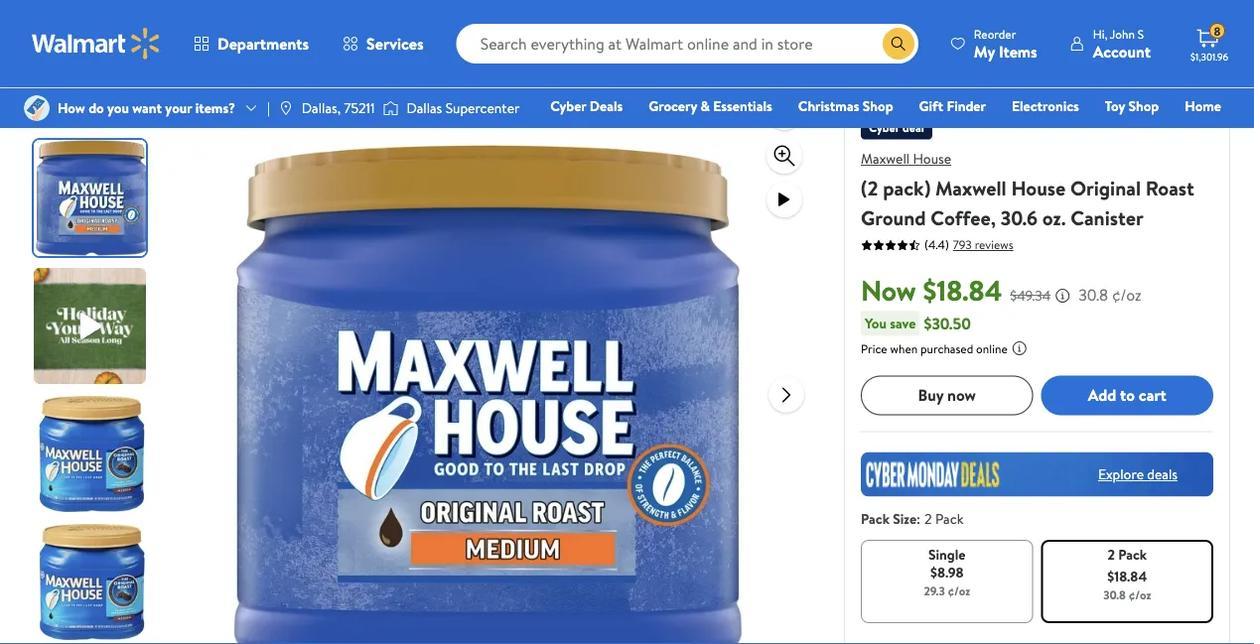Task type: locate. For each thing, give the bounding box(es) containing it.
dallas
[[407, 98, 442, 118]]

30.8
[[1079, 284, 1109, 305], [1104, 587, 1126, 604]]

0 horizontal spatial  image
[[278, 100, 294, 116]]

next media item image
[[775, 383, 799, 407]]

0 vertical spatial 2
[[925, 509, 932, 528]]

cyber deals
[[550, 96, 623, 116]]

to
[[1120, 384, 1135, 406]]

1 shop from the left
[[863, 96, 893, 116]]

cyber inside 'cyber deals' link
[[550, 96, 586, 116]]

0 horizontal spatial 2
[[925, 509, 932, 528]]

 image
[[383, 98, 399, 118], [278, 100, 294, 116]]

add
[[1088, 384, 1117, 406]]

departments button
[[177, 20, 326, 68]]

reviews
[[975, 236, 1014, 253]]

one debit
[[1069, 124, 1137, 144]]

want
[[132, 98, 162, 118]]

pack
[[861, 509, 890, 528], [936, 509, 964, 528], [1119, 545, 1147, 564]]

2 inside 2 pack $18.84 30.8 ¢/oz
[[1108, 545, 1115, 564]]

view video image
[[773, 188, 797, 212]]

(2 pack) maxwell house original roast ground coffee, 30.6 oz. canister - image 2 of 17 image
[[34, 268, 150, 384]]

dallas supercenter
[[407, 98, 520, 118]]

fashion
[[866, 124, 912, 144]]

cyber for cyber deals
[[550, 96, 586, 116]]

services button
[[326, 20, 441, 68]]

grocery
[[649, 96, 697, 116]]

0 horizontal spatial cyber
[[550, 96, 586, 116]]

1 vertical spatial maxwell
[[936, 174, 1007, 202]]

¢/oz inside 30.8 ¢/oz you save $30.50
[[1112, 284, 1142, 305]]

 image right 75211
[[383, 98, 399, 118]]

cyber left deal at the right of page
[[869, 119, 900, 136]]

|
[[267, 98, 270, 118]]

add to favorites list, (2 pack) maxwell house original roast ground coffee, 30.6 oz. canister image
[[773, 100, 797, 125]]

pack size list
[[857, 536, 1218, 627]]

1 horizontal spatial maxwell
[[936, 174, 1007, 202]]

essentials
[[713, 96, 772, 116]]

house down auto link
[[913, 149, 952, 168]]

:
[[917, 509, 921, 528]]

Walmart Site-Wide search field
[[457, 24, 919, 64]]

save
[[890, 314, 916, 333]]

2 horizontal spatial pack
[[1119, 545, 1147, 564]]

auto link
[[929, 123, 976, 145]]

2 down explore
[[1108, 545, 1115, 564]]

pack right :
[[936, 509, 964, 528]]

search icon image
[[891, 36, 907, 52]]

&
[[701, 96, 710, 116]]

0 horizontal spatial shop
[[863, 96, 893, 116]]

shop up cyber deal
[[863, 96, 893, 116]]

¢/oz
[[1112, 284, 1142, 305], [948, 583, 970, 600], [1129, 587, 1151, 604]]

2 right :
[[925, 509, 932, 528]]

0 horizontal spatial $18.84
[[923, 271, 1002, 309]]

1 vertical spatial house
[[1012, 174, 1066, 202]]

8
[[1214, 23, 1221, 39]]

john
[[1110, 25, 1135, 42]]

0 vertical spatial maxwell
[[861, 149, 910, 168]]

gift finder
[[919, 96, 986, 116]]

items?
[[195, 98, 235, 118]]

 image right |
[[278, 100, 294, 116]]

1 vertical spatial cyber
[[869, 119, 900, 136]]

size
[[893, 509, 917, 528]]

deals
[[1148, 465, 1178, 484]]

cyber deals link
[[541, 95, 632, 117]]

2 pack $18.84 30.8 ¢/oz
[[1104, 545, 1151, 604]]

learn more about strikethrough prices image
[[1055, 287, 1071, 303]]

now
[[948, 384, 976, 406]]

30.8 inside 30.8 ¢/oz you save $30.50
[[1079, 284, 1109, 305]]

1 horizontal spatial 2
[[1108, 545, 1115, 564]]

pack inside 2 pack $18.84 30.8 ¢/oz
[[1119, 545, 1147, 564]]

$30.50
[[924, 313, 971, 334]]

walmart+
[[1162, 124, 1222, 144]]

1 vertical spatial $18.84
[[1108, 567, 1147, 586]]

services
[[367, 33, 424, 55]]

house up oz.
[[1012, 174, 1066, 202]]

¢/oz inside single $8.98 29.3 ¢/oz
[[948, 583, 970, 600]]

shop
[[863, 96, 893, 116], [1129, 96, 1159, 116]]

original
[[1071, 174, 1141, 202]]

$8.98
[[931, 563, 964, 582]]

pack)
[[883, 174, 931, 202]]

home
[[1185, 96, 1222, 116]]

1 horizontal spatial cyber
[[869, 119, 900, 136]]

cyber left deals at the left top of the page
[[550, 96, 586, 116]]

maxwell down fashion
[[861, 149, 910, 168]]

departments
[[218, 33, 309, 55]]

shop right toy
[[1129, 96, 1159, 116]]

my
[[974, 40, 995, 62]]

house
[[913, 149, 952, 168], [1012, 174, 1066, 202]]

pack left the size on the right of the page
[[861, 509, 890, 528]]

account
[[1093, 40, 1151, 62]]

(4.4)
[[925, 236, 949, 253]]

0 horizontal spatial house
[[913, 149, 952, 168]]

0 horizontal spatial pack
[[861, 509, 890, 528]]

1 vertical spatial 2
[[1108, 545, 1115, 564]]

online
[[976, 340, 1008, 357]]

explore deals
[[1098, 465, 1178, 484]]

pack down the explore deals
[[1119, 545, 1147, 564]]

ad disclaimer and feedback for skylinedisplayad image
[[1215, 29, 1231, 45]]

price when purchased online
[[861, 340, 1008, 357]]

sponsored
[[1156, 28, 1211, 45]]

gift
[[919, 96, 944, 116]]

registry
[[993, 124, 1044, 144]]

1 horizontal spatial $18.84
[[1108, 567, 1147, 586]]

grocery & essentials
[[649, 96, 772, 116]]

hi,
[[1093, 25, 1108, 42]]

reorder my items
[[974, 25, 1038, 62]]

29.3
[[924, 583, 945, 600]]

oz.
[[1043, 204, 1066, 231]]

walmart image
[[32, 28, 161, 60]]

0 vertical spatial cyber
[[550, 96, 586, 116]]

(2 pack) maxwell house original roast ground coffee, 30.6 oz. canister - image 3 of 17 image
[[34, 396, 150, 513]]

0 vertical spatial 30.8
[[1079, 284, 1109, 305]]

1 horizontal spatial shop
[[1129, 96, 1159, 116]]

home fashion
[[866, 96, 1222, 144]]

 image
[[24, 95, 50, 121]]

30.8 inside 2 pack $18.84 30.8 ¢/oz
[[1104, 587, 1126, 604]]

1 vertical spatial 30.8
[[1104, 587, 1126, 604]]

$18.84
[[923, 271, 1002, 309], [1108, 567, 1147, 586]]

home link
[[1176, 95, 1231, 117]]

2 shop from the left
[[1129, 96, 1159, 116]]

0 horizontal spatial maxwell
[[861, 149, 910, 168]]

maxwell house (2 pack) maxwell house original roast ground coffee, 30.6 oz. canister
[[861, 149, 1195, 231]]

1 horizontal spatial  image
[[383, 98, 399, 118]]

electronics link
[[1003, 95, 1088, 117]]

ground
[[861, 204, 926, 231]]

cyber
[[550, 96, 586, 116], [869, 119, 900, 136]]

toy shop link
[[1096, 95, 1168, 117]]

(4.4) 793 reviews
[[925, 236, 1014, 253]]

maxwell
[[861, 149, 910, 168], [936, 174, 1007, 202]]

maxwell up coffee,
[[936, 174, 1007, 202]]



Task type: vqa. For each thing, say whether or not it's contained in the screenshot.
Premium, for $ 6 64 7.5 ¢/fl oz Tropicana Pure Premium, No Pulp Calcium + Vitamin D, 100% Orange Juice, 89 oz Jug
no



Task type: describe. For each thing, give the bounding box(es) containing it.
now $18.84
[[861, 271, 1002, 309]]

you
[[865, 314, 887, 333]]

buy now
[[918, 384, 976, 406]]

buy now button
[[861, 376, 1033, 415]]

$1,301.96
[[1191, 50, 1229, 63]]

price
[[861, 340, 888, 357]]

maxwell house link
[[861, 149, 952, 168]]

christmas shop link
[[789, 95, 902, 117]]

 image for dallas supercenter
[[383, 98, 399, 118]]

(2
[[861, 174, 878, 202]]

one debit link
[[1061, 123, 1146, 145]]

toy shop
[[1105, 96, 1159, 116]]

dallas, 75211
[[302, 98, 375, 118]]

1 horizontal spatial pack
[[936, 509, 964, 528]]

$18.84 inside 2 pack $18.84 30.8 ¢/oz
[[1108, 567, 1147, 586]]

dallas,
[[302, 98, 341, 118]]

now
[[861, 271, 916, 309]]

gift finder link
[[910, 95, 995, 117]]

30.8 ¢/oz you save $30.50
[[865, 284, 1142, 334]]

0 vertical spatial $18.84
[[923, 271, 1002, 309]]

793 reviews link
[[949, 236, 1014, 253]]

do
[[89, 98, 104, 118]]

cyber monday deals image
[[861, 452, 1214, 497]]

add to cart button
[[1041, 376, 1214, 415]]

single
[[929, 545, 966, 564]]

legal information image
[[1012, 340, 1028, 356]]

debit
[[1103, 124, 1137, 144]]

fashion link
[[857, 123, 921, 145]]

s
[[1138, 25, 1144, 42]]

(2 pack) maxwell house original roast ground coffee, 30.6 oz. canister - image 4 of 17 image
[[34, 524, 150, 641]]

cart
[[1139, 384, 1167, 406]]

registry link
[[984, 123, 1053, 145]]

explore deals link
[[1090, 457, 1186, 492]]

grocery & essentials link
[[640, 95, 781, 117]]

793
[[953, 236, 972, 253]]

¢/oz inside 2 pack $18.84 30.8 ¢/oz
[[1129, 587, 1151, 604]]

pack size : 2 pack
[[861, 509, 964, 528]]

supercenter
[[446, 98, 520, 118]]

zoom image modal image
[[773, 144, 797, 168]]

deal
[[903, 119, 924, 136]]

how do you want your items?
[[58, 98, 235, 118]]

walmart+ link
[[1153, 123, 1231, 145]]

canister
[[1071, 204, 1144, 231]]

hi, john s account
[[1093, 25, 1151, 62]]

roast
[[1146, 174, 1195, 202]]

Search search field
[[457, 24, 919, 64]]

christmas
[[798, 96, 860, 116]]

1 horizontal spatial house
[[1012, 174, 1066, 202]]

purchased
[[921, 340, 974, 357]]

explore
[[1098, 465, 1144, 484]]

shop for toy shop
[[1129, 96, 1159, 116]]

add to cart
[[1088, 384, 1167, 406]]

you
[[107, 98, 129, 118]]

cyber for cyber deal
[[869, 119, 900, 136]]

how
[[58, 98, 85, 118]]

buy
[[918, 384, 944, 406]]

shop for christmas shop
[[863, 96, 893, 116]]

your
[[165, 98, 192, 118]]

items
[[999, 40, 1038, 62]]

(2 pack) maxwell house original roast ground coffee, 30.6 oz. canister image
[[223, 90, 753, 645]]

deals
[[590, 96, 623, 116]]

$49.34
[[1010, 286, 1051, 305]]

finder
[[947, 96, 986, 116]]

one
[[1069, 124, 1099, 144]]

auto
[[938, 124, 967, 144]]

 image for dallas, 75211
[[278, 100, 294, 116]]

christmas shop
[[798, 96, 893, 116]]

electronics
[[1012, 96, 1079, 116]]

coffee,
[[931, 204, 996, 231]]

0 vertical spatial house
[[913, 149, 952, 168]]

30.6
[[1001, 204, 1038, 231]]

cyber deal
[[869, 119, 924, 136]]

reorder
[[974, 25, 1016, 42]]

toy
[[1105, 96, 1126, 116]]

(2 pack) maxwell house original roast ground coffee, 30.6 oz. canister - image 1 of 17 image
[[34, 140, 150, 256]]



